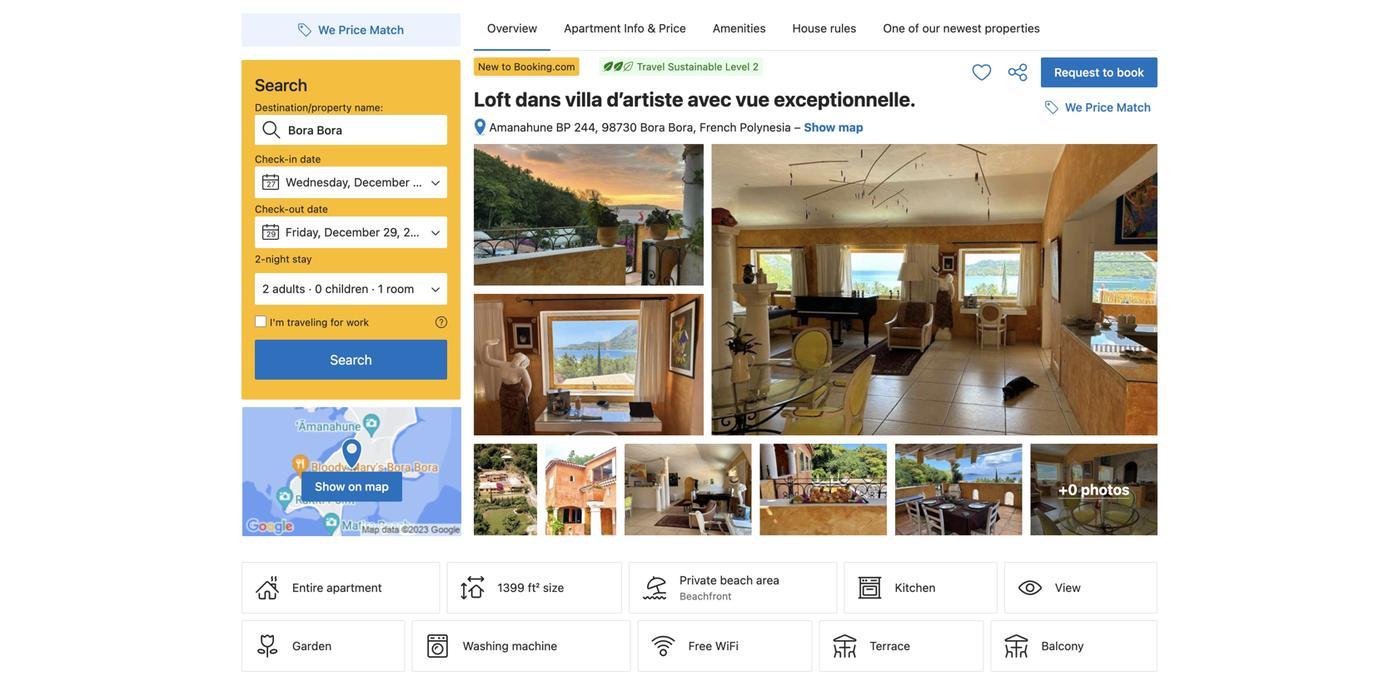 Task type: locate. For each thing, give the bounding box(es) containing it.
1399 ft² size button
[[447, 562, 622, 614]]

0 vertical spatial 2023
[[432, 175, 460, 189]]

0 vertical spatial check-
[[255, 153, 289, 165]]

match down book
[[1117, 100, 1151, 114]]

december for friday,
[[324, 225, 380, 239]]

friday,
[[286, 225, 321, 239]]

2
[[753, 61, 759, 72], [262, 282, 269, 296]]

we down the request
[[1065, 100, 1082, 114]]

0 horizontal spatial price
[[338, 23, 367, 37]]

in
[[289, 153, 297, 165]]

search inside button
[[330, 352, 372, 368]]

· left 1
[[371, 282, 375, 296]]

friday, december 29, 2023
[[286, 225, 432, 239]]

check-out date
[[255, 203, 328, 215]]

check-
[[255, 153, 289, 165], [255, 203, 289, 215]]

1 vertical spatial match
[[1117, 100, 1151, 114]]

0 vertical spatial show
[[804, 120, 836, 134]]

check- up the 27 on the left of page
[[255, 153, 289, 165]]

date right 'out'
[[307, 203, 328, 215]]

1
[[378, 282, 383, 296]]

search
[[255, 75, 307, 95], [330, 352, 372, 368]]

1 horizontal spatial 2
[[753, 61, 759, 72]]

search up destination/property
[[255, 75, 307, 95]]

check- for in
[[255, 153, 289, 165]]

2 left "adults"
[[262, 282, 269, 296]]

1 vertical spatial december
[[324, 225, 380, 239]]

0 horizontal spatial 2
[[262, 282, 269, 296]]

we price match
[[318, 23, 404, 37], [1065, 100, 1151, 114]]

2023 for wednesday, december 27, 2023
[[432, 175, 460, 189]]

apartment
[[564, 21, 621, 35]]

search down work
[[330, 352, 372, 368]]

0
[[315, 282, 322, 296]]

2 adults · 0 children · 1 room
[[262, 282, 414, 296]]

1 horizontal spatial we price match button
[[1038, 93, 1158, 123]]

villa
[[565, 87, 602, 111]]

size
[[543, 581, 564, 595]]

1 vertical spatial check-
[[255, 203, 289, 215]]

show left on
[[315, 480, 345, 493]]

match up name:
[[370, 23, 404, 37]]

map right on
[[365, 480, 389, 493]]

free
[[688, 639, 712, 653]]

2 check- from the top
[[255, 203, 289, 215]]

1 vertical spatial 2023
[[403, 225, 432, 239]]

1 horizontal spatial ·
[[371, 282, 375, 296]]

private
[[680, 574, 717, 587]]

0 horizontal spatial ·
[[308, 282, 312, 296]]

click to open map view image
[[474, 118, 486, 137]]

wednesday, december 27, 2023
[[286, 175, 460, 189]]

0 vertical spatial date
[[300, 153, 321, 165]]

if you select this option, we'll show you popular business travel features like breakfast, wifi and free parking. image
[[436, 316, 447, 328], [436, 316, 447, 328]]

0 vertical spatial search
[[255, 75, 307, 95]]

info
[[624, 21, 644, 35]]

level
[[725, 61, 750, 72]]

price up name:
[[338, 23, 367, 37]]

to left book
[[1103, 65, 1114, 79]]

dans
[[515, 87, 561, 111]]

entire apartment button
[[242, 562, 440, 614]]

1 horizontal spatial search
[[330, 352, 372, 368]]

we
[[318, 23, 335, 37], [1065, 100, 1082, 114]]

0 vertical spatial 2
[[753, 61, 759, 72]]

we inside the search section
[[318, 23, 335, 37]]

we price match down request to book button
[[1065, 100, 1151, 114]]

1 horizontal spatial we price match
[[1065, 100, 1151, 114]]

loft
[[474, 87, 511, 111]]

Where are you going? field
[[281, 115, 447, 145]]

booking.com
[[514, 61, 575, 72]]

vue
[[736, 87, 770, 111]]

december left '27,'
[[354, 175, 410, 189]]

0 vertical spatial december
[[354, 175, 410, 189]]

2023 right 29,
[[403, 225, 432, 239]]

0 horizontal spatial map
[[365, 480, 389, 493]]

29
[[266, 230, 276, 239]]

2 right level
[[753, 61, 759, 72]]

1 horizontal spatial map
[[838, 120, 863, 134]]

washing
[[463, 639, 509, 653]]

house rules link
[[779, 7, 870, 50]]

name:
[[355, 102, 383, 113]]

we price match button down request to book button
[[1038, 93, 1158, 123]]

0 horizontal spatial match
[[370, 23, 404, 37]]

price right &
[[659, 21, 686, 35]]

apartment info & price
[[564, 21, 686, 35]]

· left the 0
[[308, 282, 312, 296]]

0 vertical spatial we price match button
[[291, 15, 411, 45]]

request to book
[[1054, 65, 1144, 79]]

1 vertical spatial we price match button
[[1038, 93, 1158, 123]]

check- down the 27 on the left of page
[[255, 203, 289, 215]]

0 horizontal spatial we price match
[[318, 23, 404, 37]]

traveling
[[287, 316, 328, 328]]

terrace button
[[819, 621, 984, 672]]

1 horizontal spatial price
[[659, 21, 686, 35]]

rules
[[830, 21, 856, 35]]

private beach area beachfront
[[680, 574, 779, 602]]

we price match up name:
[[318, 23, 404, 37]]

1 horizontal spatial show
[[804, 120, 836, 134]]

1 vertical spatial 2
[[262, 282, 269, 296]]

1 vertical spatial we price match
[[1065, 100, 1151, 114]]

apartment info & price link
[[551, 7, 699, 50]]

date
[[300, 153, 321, 165], [307, 203, 328, 215]]

december for wednesday,
[[354, 175, 410, 189]]

avec
[[688, 87, 731, 111]]

0 vertical spatial we
[[318, 23, 335, 37]]

night
[[266, 253, 289, 265]]

1 check- from the top
[[255, 153, 289, 165]]

date right the in
[[300, 153, 321, 165]]

properties
[[985, 21, 1040, 35]]

garden button
[[242, 621, 405, 672]]

balcony
[[1041, 639, 1084, 653]]

map down exceptionnelle.
[[838, 120, 863, 134]]

1 horizontal spatial match
[[1117, 100, 1151, 114]]

adults
[[272, 282, 305, 296]]

1 horizontal spatial we
[[1065, 100, 1082, 114]]

2023 right '27,'
[[432, 175, 460, 189]]

photos
[[1081, 481, 1130, 498]]

0 vertical spatial match
[[370, 23, 404, 37]]

0 horizontal spatial show
[[315, 480, 345, 493]]

price down request to book button
[[1085, 100, 1114, 114]]

1 vertical spatial date
[[307, 203, 328, 215]]

0 horizontal spatial search
[[255, 75, 307, 95]]

december
[[354, 175, 410, 189], [324, 225, 380, 239]]

show on map button
[[242, 406, 462, 537], [302, 472, 402, 502]]

i'm traveling for work
[[270, 316, 369, 328]]

d'artiste
[[607, 87, 683, 111]]

+0 photos
[[1059, 481, 1130, 498]]

27,
[[413, 175, 428, 189]]

date for check-out date
[[307, 203, 328, 215]]

we up destination/property name:
[[318, 23, 335, 37]]

we price match button up name:
[[291, 15, 411, 45]]

2023
[[432, 175, 460, 189], [403, 225, 432, 239]]

ft²
[[528, 581, 540, 595]]

1 vertical spatial search
[[330, 352, 372, 368]]

we price match for bottom we price match dropdown button
[[1065, 100, 1151, 114]]

i'm
[[270, 316, 284, 328]]

map
[[838, 120, 863, 134], [365, 480, 389, 493]]

show right –
[[804, 120, 836, 134]]

show on map
[[315, 480, 389, 493]]

to right new
[[502, 61, 511, 72]]

washing machine
[[463, 639, 557, 653]]

1 vertical spatial show
[[315, 480, 345, 493]]

1399 ft² size
[[497, 581, 564, 595]]

to inside request to book button
[[1103, 65, 1114, 79]]

december left 29,
[[324, 225, 380, 239]]

1399
[[497, 581, 525, 595]]

search section
[[235, 0, 467, 537]]

machine
[[512, 639, 557, 653]]

244,
[[574, 120, 598, 134]]

overview
[[487, 21, 537, 35]]

1 horizontal spatial to
[[1103, 65, 1114, 79]]

to
[[502, 61, 511, 72], [1103, 65, 1114, 79]]

1 vertical spatial map
[[365, 480, 389, 493]]

washing machine button
[[412, 621, 631, 672]]

price inside the search section
[[338, 23, 367, 37]]

balcony button
[[991, 621, 1158, 672]]

0 horizontal spatial we
[[318, 23, 335, 37]]

0 horizontal spatial to
[[502, 61, 511, 72]]

garden
[[292, 639, 332, 653]]

we price match inside the search section
[[318, 23, 404, 37]]

our
[[922, 21, 940, 35]]

price
[[659, 21, 686, 35], [338, 23, 367, 37], [1085, 100, 1114, 114]]

0 vertical spatial we price match
[[318, 23, 404, 37]]

2 horizontal spatial price
[[1085, 100, 1114, 114]]



Task type: describe. For each thing, give the bounding box(es) containing it.
to for book
[[1103, 65, 1114, 79]]

stay
[[292, 253, 312, 265]]

room
[[386, 282, 414, 296]]

terrace
[[870, 639, 910, 653]]

of
[[908, 21, 919, 35]]

house
[[792, 21, 827, 35]]

bp
[[556, 120, 571, 134]]

beach
[[720, 574, 753, 587]]

2 inside dropdown button
[[262, 282, 269, 296]]

view button
[[1004, 562, 1158, 614]]

view
[[1055, 581, 1081, 595]]

amanahune bp 244, 98730 bora bora, french polynesia – show map
[[489, 120, 863, 134]]

2 adults · 0 children · 1 room button
[[255, 273, 447, 305]]

out
[[289, 203, 304, 215]]

french
[[700, 120, 737, 134]]

29,
[[383, 225, 400, 239]]

exceptionnelle.
[[774, 87, 916, 111]]

price for left we price match dropdown button
[[338, 23, 367, 37]]

2023 for friday, december 29, 2023
[[403, 225, 432, 239]]

amenities link
[[699, 7, 779, 50]]

&
[[647, 21, 656, 35]]

2-night stay
[[255, 253, 312, 265]]

on
[[348, 480, 362, 493]]

one
[[883, 21, 905, 35]]

2-
[[255, 253, 266, 265]]

0 vertical spatial map
[[838, 120, 863, 134]]

+0 photos link
[[1031, 444, 1158, 536]]

destination/property
[[255, 102, 352, 113]]

price inside the apartment info & price link
[[659, 21, 686, 35]]

check- for out
[[255, 203, 289, 215]]

free wifi
[[688, 639, 739, 653]]

map inside the search section
[[365, 480, 389, 493]]

travel sustainable level 2
[[637, 61, 759, 72]]

price for bottom we price match dropdown button
[[1085, 100, 1114, 114]]

children
[[325, 282, 368, 296]]

wednesday,
[[286, 175, 351, 189]]

1 · from the left
[[308, 282, 312, 296]]

show inside the search section
[[315, 480, 345, 493]]

amanahune
[[489, 120, 553, 134]]

free wifi button
[[638, 621, 812, 672]]

0 horizontal spatial we price match button
[[291, 15, 411, 45]]

beachfront
[[680, 591, 732, 602]]

bora,
[[668, 120, 696, 134]]

one of our newest properties link
[[870, 7, 1053, 50]]

entire apartment
[[292, 581, 382, 595]]

we price match for left we price match dropdown button
[[318, 23, 404, 37]]

kitchen button
[[844, 562, 998, 614]]

newest
[[943, 21, 982, 35]]

bora
[[640, 120, 665, 134]]

book
[[1117, 65, 1144, 79]]

to for booking.com
[[502, 61, 511, 72]]

polynesia
[[740, 120, 791, 134]]

1 vertical spatial we
[[1065, 100, 1082, 114]]

wifi
[[715, 639, 739, 653]]

area
[[756, 574, 779, 587]]

2 · from the left
[[371, 282, 375, 296]]

new
[[478, 61, 499, 72]]

house rules
[[792, 21, 856, 35]]

one of our newest properties
[[883, 21, 1040, 35]]

destination/property name:
[[255, 102, 383, 113]]

entire
[[292, 581, 323, 595]]

check-in date
[[255, 153, 321, 165]]

+0
[[1059, 481, 1078, 498]]

new to booking.com
[[478, 61, 575, 72]]

for
[[330, 316, 344, 328]]

show map button
[[804, 120, 863, 134]]

match inside the search section
[[370, 23, 404, 37]]

request to book button
[[1041, 57, 1158, 87]]

98730
[[602, 120, 637, 134]]

sustainable
[[668, 61, 722, 72]]

date for check-in date
[[300, 153, 321, 165]]

overview link
[[474, 7, 551, 50]]

search button
[[255, 340, 447, 380]]

travel
[[637, 61, 665, 72]]

kitchen
[[895, 581, 936, 595]]

work
[[346, 316, 369, 328]]

apartment
[[327, 581, 382, 595]]

request
[[1054, 65, 1100, 79]]



Task type: vqa. For each thing, say whether or not it's contained in the screenshot.
Check-in date
yes



